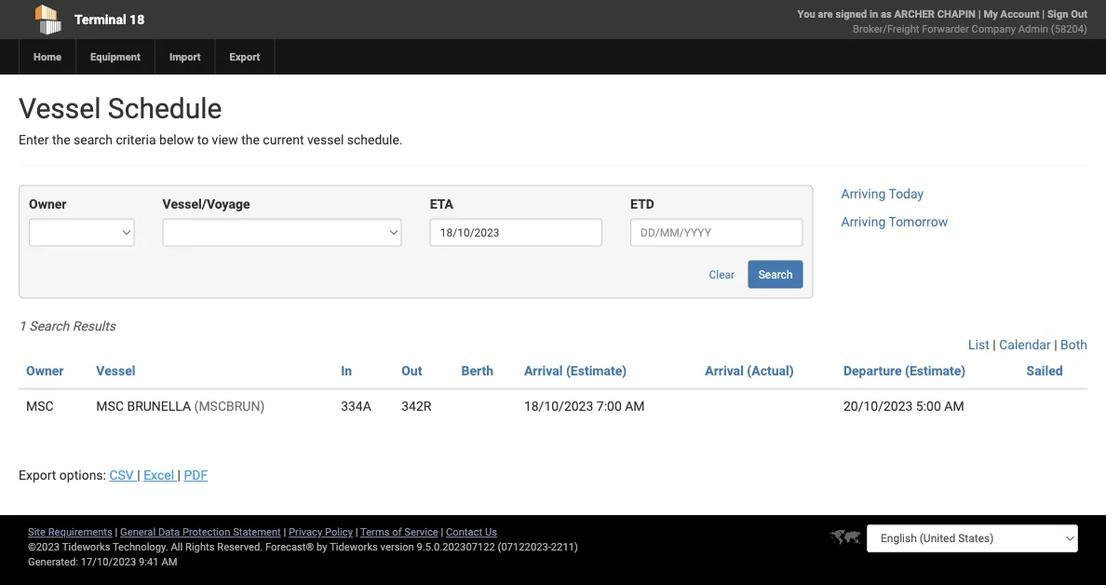 Task type: describe. For each thing, give the bounding box(es) containing it.
msc for msc brunella (mscbrun)
[[96, 399, 124, 414]]

18/10/2023
[[524, 399, 594, 414]]

schedule
[[108, 92, 222, 125]]

sign out link
[[1048, 8, 1088, 20]]

etd
[[631, 196, 655, 212]]

archer
[[895, 8, 935, 20]]

admin
[[1019, 23, 1049, 35]]

both link
[[1061, 337, 1088, 353]]

| left general
[[115, 526, 118, 538]]

service
[[405, 526, 439, 538]]

berth
[[462, 363, 494, 379]]

calendar link
[[1000, 337, 1051, 353]]

ETA text field
[[430, 218, 603, 246]]

(58204)
[[1052, 23, 1088, 35]]

site
[[28, 526, 46, 538]]

am for 20/10/2023 5:00 am
[[945, 399, 965, 414]]

msc for msc
[[26, 399, 54, 414]]

| left both
[[1055, 337, 1058, 353]]

9:41
[[139, 556, 159, 568]]

clear button
[[699, 260, 745, 288]]

5:00
[[917, 399, 942, 414]]

import link
[[155, 39, 215, 75]]

arrival (actual) link
[[706, 363, 794, 379]]

arrival for arrival (actual)
[[706, 363, 744, 379]]

search inside button
[[759, 268, 793, 281]]

in
[[870, 8, 879, 20]]

terms
[[361, 526, 390, 538]]

chapin
[[938, 8, 976, 20]]

csv
[[109, 468, 134, 483]]

brunella
[[127, 399, 191, 414]]

| right list
[[993, 337, 997, 353]]

1 search results list | calendar | both
[[19, 319, 1088, 353]]

in
[[341, 363, 352, 379]]

home link
[[19, 39, 75, 75]]

sailed link
[[1027, 363, 1064, 379]]

us
[[485, 526, 497, 538]]

vessel/voyage
[[163, 196, 250, 212]]

vessel link
[[96, 363, 136, 379]]

msc brunella (mscbrun)
[[96, 399, 265, 414]]

rights
[[185, 541, 215, 553]]

(07122023-
[[498, 541, 551, 553]]

1
[[19, 319, 26, 334]]

departure (estimate) link
[[844, 363, 966, 379]]

protection
[[182, 526, 230, 538]]

©2023 tideworks
[[28, 541, 110, 553]]

arriving tomorrow
[[842, 214, 949, 230]]

policy
[[325, 526, 353, 538]]

below
[[159, 132, 194, 148]]

arrival for arrival (estimate)
[[524, 363, 563, 379]]

arriving for arriving tomorrow
[[842, 214, 886, 230]]

contact
[[446, 526, 483, 538]]

17/10/2023
[[81, 556, 136, 568]]

arriving today link
[[842, 186, 924, 202]]

you
[[798, 8, 816, 20]]

import
[[169, 51, 201, 63]]

calendar
[[1000, 337, 1051, 353]]

general data protection statement link
[[120, 526, 281, 538]]

2211)
[[551, 541, 578, 553]]

334a
[[341, 399, 372, 414]]

search
[[74, 132, 113, 148]]

privacy
[[289, 526, 323, 538]]

vessel schedule enter the search criteria below to view the current vessel schedule.
[[19, 92, 403, 148]]

arriving today
[[842, 186, 924, 202]]

| up forecast® at bottom left
[[284, 526, 286, 538]]

sailed
[[1027, 363, 1064, 379]]

to
[[197, 132, 209, 148]]

terminal 18 link
[[19, 0, 448, 39]]

terms of service link
[[361, 526, 439, 538]]

clear
[[709, 268, 735, 281]]

0 vertical spatial owner
[[29, 196, 67, 212]]

1 vertical spatial owner
[[26, 363, 64, 379]]

forecast®
[[266, 541, 314, 553]]

version
[[381, 541, 414, 553]]

ETD text field
[[631, 218, 804, 246]]

current
[[263, 132, 304, 148]]

technology.
[[113, 541, 168, 553]]

| left my
[[979, 8, 982, 20]]

terminal
[[75, 12, 126, 27]]

out link
[[402, 363, 422, 379]]

| right csv
[[137, 468, 140, 483]]

vessel for vessel
[[96, 363, 136, 379]]

sign
[[1048, 8, 1069, 20]]

0 horizontal spatial out
[[402, 363, 422, 379]]

by
[[317, 541, 328, 553]]

arrival (estimate) link
[[524, 363, 627, 379]]

my account link
[[984, 8, 1040, 20]]

site requirements | general data protection statement | privacy policy | terms of service | contact us ©2023 tideworks technology. all rights reserved. forecast® by tideworks version 9.5.0.202307122 (07122023-2211) generated: 17/10/2023 9:41 am
[[28, 526, 578, 568]]

pdf link
[[184, 468, 208, 483]]

excel link
[[144, 468, 177, 483]]

account
[[1001, 8, 1040, 20]]



Task type: vqa. For each thing, say whether or not it's contained in the screenshot.
left The Have
no



Task type: locate. For each thing, give the bounding box(es) containing it.
1 horizontal spatial arrival
[[706, 363, 744, 379]]

msc down owner link
[[26, 399, 54, 414]]

terminal 18
[[75, 12, 145, 27]]

export for export options: csv | excel | pdf
[[19, 468, 56, 483]]

1 vertical spatial vessel
[[96, 363, 136, 379]]

0 horizontal spatial (estimate)
[[566, 363, 627, 379]]

msc
[[26, 399, 54, 414], [96, 399, 124, 414]]

arrival
[[524, 363, 563, 379], [706, 363, 744, 379]]

1 arrival from the left
[[524, 363, 563, 379]]

0 vertical spatial vessel
[[19, 92, 101, 125]]

arriving up arriving tomorrow
[[842, 186, 886, 202]]

am for 18/10/2023 7:00 am
[[625, 399, 645, 414]]

export inside export link
[[230, 51, 260, 63]]

arrival (actual)
[[706, 363, 794, 379]]

0 vertical spatial export
[[230, 51, 260, 63]]

you are signed in as archer chapin | my account | sign out broker/freight forwarder company admin (58204)
[[798, 8, 1088, 35]]

site requirements link
[[28, 526, 113, 538]]

home
[[34, 51, 61, 63]]

reserved.
[[217, 541, 263, 553]]

| left pdf link
[[177, 468, 181, 483]]

(actual)
[[747, 363, 794, 379]]

2 arriving from the top
[[842, 214, 886, 230]]

equipment
[[90, 51, 141, 63]]

signed
[[836, 8, 867, 20]]

1 horizontal spatial search
[[759, 268, 793, 281]]

(estimate) for departure (estimate)
[[906, 363, 966, 379]]

my
[[984, 8, 999, 20]]

export left options:
[[19, 468, 56, 483]]

1 horizontal spatial msc
[[96, 399, 124, 414]]

am inside site requirements | general data protection statement | privacy policy | terms of service | contact us ©2023 tideworks technology. all rights reserved. forecast® by tideworks version 9.5.0.202307122 (07122023-2211) generated: 17/10/2023 9:41 am
[[162, 556, 177, 568]]

0 horizontal spatial export
[[19, 468, 56, 483]]

export down terminal 18 link
[[230, 51, 260, 63]]

1 vertical spatial arriving
[[842, 214, 886, 230]]

0 vertical spatial search
[[759, 268, 793, 281]]

search right clear 'button'
[[759, 268, 793, 281]]

arriving down arriving today
[[842, 214, 886, 230]]

arrival (estimate)
[[524, 363, 627, 379]]

am down all
[[162, 556, 177, 568]]

| up tideworks
[[356, 526, 358, 538]]

eta
[[430, 196, 454, 212]]

342r
[[402, 399, 432, 414]]

vessel down results on the bottom
[[96, 363, 136, 379]]

options:
[[59, 468, 106, 483]]

in link
[[341, 363, 352, 379]]

2 (estimate) from the left
[[906, 363, 966, 379]]

all
[[171, 541, 183, 553]]

0 horizontal spatial msc
[[26, 399, 54, 414]]

search
[[759, 268, 793, 281], [29, 319, 69, 334]]

owner
[[29, 196, 67, 212], [26, 363, 64, 379]]

list link
[[969, 337, 990, 353]]

statement
[[233, 526, 281, 538]]

forwarder
[[923, 23, 970, 35]]

2 msc from the left
[[96, 399, 124, 414]]

vessel for vessel schedule enter the search criteria below to view the current vessel schedule.
[[19, 92, 101, 125]]

company
[[972, 23, 1016, 35]]

export options: csv | excel | pdf
[[19, 468, 208, 483]]

search button
[[749, 260, 804, 288]]

view
[[212, 132, 238, 148]]

1 horizontal spatial (estimate)
[[906, 363, 966, 379]]

csv link
[[109, 468, 137, 483]]

tomorrow
[[889, 214, 949, 230]]

0 vertical spatial out
[[1072, 8, 1088, 20]]

requirements
[[48, 526, 113, 538]]

export link
[[215, 39, 274, 75]]

am right 7:00 at the bottom right
[[625, 399, 645, 414]]

data
[[158, 526, 180, 538]]

schedule.
[[347, 132, 403, 148]]

(mscbrun)
[[194, 399, 265, 414]]

(estimate) up 5:00 in the right of the page
[[906, 363, 966, 379]]

arriving tomorrow link
[[842, 214, 949, 230]]

0 vertical spatial arriving
[[842, 186, 886, 202]]

vessel inside the vessel schedule enter the search criteria below to view the current vessel schedule.
[[19, 92, 101, 125]]

0 horizontal spatial search
[[29, 319, 69, 334]]

list
[[969, 337, 990, 353]]

7:00
[[597, 399, 622, 414]]

20/10/2023
[[844, 399, 913, 414]]

tideworks
[[330, 541, 378, 553]]

20/10/2023 5:00 am
[[844, 399, 965, 414]]

the right view
[[241, 132, 260, 148]]

1 vertical spatial export
[[19, 468, 56, 483]]

arrival left (actual)
[[706, 363, 744, 379]]

1 (estimate) from the left
[[566, 363, 627, 379]]

1 horizontal spatial export
[[230, 51, 260, 63]]

out
[[1072, 8, 1088, 20], [402, 363, 422, 379]]

owner link
[[26, 363, 64, 379]]

search inside 1 search results list | calendar | both
[[29, 319, 69, 334]]

export for export
[[230, 51, 260, 63]]

generated:
[[28, 556, 78, 568]]

criteria
[[116, 132, 156, 148]]

results
[[72, 319, 115, 334]]

out up 342r
[[402, 363, 422, 379]]

berth link
[[462, 363, 494, 379]]

1 the from the left
[[52, 132, 70, 148]]

the right enter
[[52, 132, 70, 148]]

am right 5:00 in the right of the page
[[945, 399, 965, 414]]

1 vertical spatial search
[[29, 319, 69, 334]]

0 horizontal spatial am
[[162, 556, 177, 568]]

| up 9.5.0.202307122
[[441, 526, 444, 538]]

enter
[[19, 132, 49, 148]]

departure (estimate)
[[844, 363, 966, 379]]

1 horizontal spatial the
[[241, 132, 260, 148]]

2 arrival from the left
[[706, 363, 744, 379]]

excel
[[144, 468, 174, 483]]

out up (58204)
[[1072, 8, 1088, 20]]

owner left vessel link
[[26, 363, 64, 379]]

vessel
[[19, 92, 101, 125], [96, 363, 136, 379]]

of
[[392, 526, 402, 538]]

pdf
[[184, 468, 208, 483]]

0 horizontal spatial the
[[52, 132, 70, 148]]

| left sign
[[1043, 8, 1045, 20]]

1 arriving from the top
[[842, 186, 886, 202]]

9.5.0.202307122
[[417, 541, 495, 553]]

0 horizontal spatial arrival
[[524, 363, 563, 379]]

broker/freight
[[853, 23, 920, 35]]

equipment link
[[75, 39, 155, 75]]

privacy policy link
[[289, 526, 353, 538]]

general
[[120, 526, 156, 538]]

owner down enter
[[29, 196, 67, 212]]

1 horizontal spatial am
[[625, 399, 645, 414]]

arriving
[[842, 186, 886, 202], [842, 214, 886, 230]]

out inside you are signed in as archer chapin | my account | sign out broker/freight forwarder company admin (58204)
[[1072, 8, 1088, 20]]

(estimate) for arrival (estimate)
[[566, 363, 627, 379]]

arrival down 1 search results list | calendar | both at the bottom of page
[[524, 363, 563, 379]]

2 horizontal spatial am
[[945, 399, 965, 414]]

18
[[130, 12, 145, 27]]

search right 1 on the bottom of page
[[29, 319, 69, 334]]

2 the from the left
[[241, 132, 260, 148]]

(estimate) up 18/10/2023 7:00 am
[[566, 363, 627, 379]]

1 msc from the left
[[26, 399, 54, 414]]

arriving for arriving today
[[842, 186, 886, 202]]

1 horizontal spatial out
[[1072, 8, 1088, 20]]

are
[[818, 8, 833, 20]]

contact us link
[[446, 526, 497, 538]]

msc down vessel link
[[96, 399, 124, 414]]

18/10/2023 7:00 am
[[524, 399, 645, 414]]

1 vertical spatial out
[[402, 363, 422, 379]]

vessel up enter
[[19, 92, 101, 125]]

the
[[52, 132, 70, 148], [241, 132, 260, 148]]



